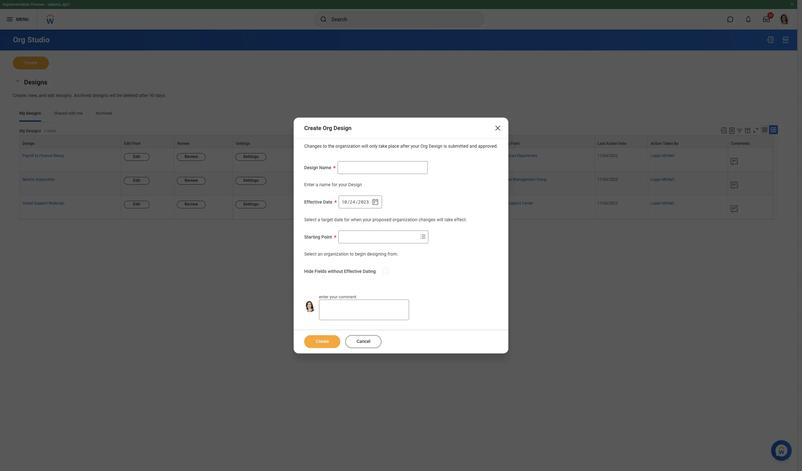 Task type: describe. For each thing, give the bounding box(es) containing it.
designing
[[367, 252, 387, 257]]

review for second review button from the top
[[185, 178, 198, 183]]

edit/view
[[124, 141, 141, 146]]

design up the
[[334, 125, 352, 131]]

effective inside popup button
[[443, 141, 458, 146]]

your up 10
[[339, 182, 347, 188]]

4 row from the top
[[19, 196, 773, 220]]

designs
[[92, 93, 108, 98]]

1 vertical spatial effective
[[304, 200, 322, 205]]

acquisition
[[36, 178, 55, 182]]

hr services department
[[496, 154, 538, 158]]

fields
[[315, 269, 327, 274]]

select to filter grid data image
[[736, 127, 743, 134]]

reorg
[[54, 154, 64, 158]]

x image
[[494, 124, 502, 132]]

activity stream image for hr services department
[[730, 157, 739, 167]]

with
[[68, 111, 76, 116]]

newco acquisition
[[22, 178, 55, 182]]

an
[[318, 252, 323, 257]]

edit button for payroll to finance reorg
[[124, 153, 150, 161]]

close environment banner image
[[790, 2, 794, 6]]

to for finance
[[35, 154, 38, 158]]

1 / from the left
[[347, 199, 350, 205]]

settings for "row" containing design
[[236, 141, 250, 146]]

90
[[149, 93, 155, 98]]

studio
[[27, 35, 50, 44]]

design left is
[[429, 144, 443, 149]]

2 vertical spatial to
[[350, 252, 354, 257]]

finance
[[39, 154, 53, 158]]

starting point button
[[493, 136, 595, 148]]

copy for edit/view
[[305, 141, 314, 146]]

10
[[342, 199, 347, 205]]

and inside designs group
[[39, 93, 46, 98]]

11/04/2022 for hr services department
[[598, 154, 618, 158]]

review button for payroll to finance reorg
[[177, 153, 206, 161]]

only
[[369, 144, 378, 149]]

enter
[[304, 182, 315, 188]]

org studio main content
[[0, 30, 797, 243]]

enter
[[319, 295, 329, 300]]

0 vertical spatial organization
[[336, 144, 360, 149]]

your right enter
[[330, 295, 338, 300]]

logan for hr services department
[[651, 154, 661, 158]]

1 horizontal spatial archived
[[96, 111, 112, 116]]

creation date
[[353, 141, 376, 146]]

my designs
[[19, 111, 41, 116]]

inbox large image
[[763, 16, 770, 23]]

dating
[[363, 269, 376, 274]]

redesign
[[49, 201, 65, 206]]

last action date button
[[595, 136, 648, 148]]

activity stream image
[[730, 205, 739, 214]]

my designs 3 items
[[19, 129, 56, 134]]

2 / from the left
[[355, 199, 358, 205]]

last action date
[[598, 141, 626, 146]]

logan mcneil link for global support center
[[651, 200, 674, 206]]

2 horizontal spatial org
[[421, 144, 428, 149]]

executive management group link
[[496, 176, 547, 182]]

edit button for global support redesign
[[124, 201, 150, 209]]

newco
[[22, 178, 35, 182]]

shared with me
[[54, 111, 83, 116]]

hr
[[496, 154, 501, 158]]

design up 10 / 24 / 2023
[[348, 182, 362, 188]]

1 horizontal spatial effective
[[344, 269, 362, 274]]

create org design
[[304, 125, 352, 131]]

status
[[406, 141, 417, 146]]

comment
[[339, 295, 357, 300]]

enter a name for your design
[[304, 182, 362, 188]]

logan mcneil for executive management group
[[651, 178, 674, 182]]

global support center link
[[496, 200, 533, 206]]

by
[[674, 141, 679, 146]]

logan mcneil link for hr services department
[[651, 152, 674, 158]]

edit for global support redesign
[[133, 202, 140, 207]]

2 row from the top
[[19, 148, 773, 172]]

select for select a target date for when your proposed organization changes will take effect.
[[304, 217, 317, 223]]

executive
[[496, 178, 512, 182]]

name
[[319, 182, 331, 188]]

expand table image
[[770, 127, 777, 133]]

action taken by button
[[648, 136, 728, 148]]

settings for 4th "row"
[[243, 202, 259, 207]]

date
[[334, 217, 343, 223]]

1 vertical spatial organization
[[393, 217, 418, 223]]

target
[[321, 217, 333, 223]]

effect.
[[454, 217, 467, 223]]

my for my designs 3 items
[[19, 129, 25, 134]]

will inside designs group
[[109, 93, 116, 98]]

hide fields without effective dating
[[304, 269, 376, 274]]

creation
[[353, 141, 367, 146]]

support for center
[[508, 201, 521, 206]]

create for 'create' button to the left
[[24, 60, 38, 65]]

create for the bottom 'create' button
[[316, 339, 329, 345]]

prompts image
[[419, 233, 427, 241]]

after inside create org design "dialog"
[[400, 144, 410, 149]]

2 edit from the top
[[133, 178, 140, 183]]

settings for 3rd "row" from the bottom of the org studio main content
[[243, 154, 259, 159]]

2 edit button from the top
[[124, 177, 150, 185]]

review for global support redesign review button
[[185, 202, 198, 207]]

copy button
[[305, 201, 331, 209]]

view,
[[28, 93, 38, 98]]

design left name
[[304, 165, 318, 171]]

effective date inside create org design "dialog"
[[304, 200, 332, 205]]

1 vertical spatial create button
[[304, 336, 340, 349]]

2 review button from the top
[[177, 177, 206, 185]]

items
[[47, 129, 56, 134]]

logan mcneil for hr services department
[[651, 154, 674, 158]]

starting inside popup button
[[496, 141, 510, 146]]

select an organization to begin designing from.
[[304, 252, 398, 257]]

changes to the organization will only take place after your org design is submitted and approved.
[[304, 144, 498, 149]]

global support center
[[496, 201, 533, 206]]

logan for global support center
[[651, 201, 661, 206]]

24
[[350, 199, 355, 205]]

hide
[[304, 269, 314, 274]]

export to excel image for export to worksheets icon
[[720, 127, 727, 134]]

0 horizontal spatial take
[[379, 144, 387, 149]]

2 action from the left
[[651, 141, 662, 146]]

enter your comment
[[319, 295, 357, 300]]

enter your comment text field
[[319, 300, 409, 321]]

global support redesign
[[22, 201, 65, 206]]

1 horizontal spatial take
[[445, 217, 453, 223]]

11/04/2022 for global support center
[[598, 201, 618, 206]]

management
[[513, 178, 536, 182]]

implementation preview -   adeptai_dpt1
[[3, 2, 70, 7]]

when
[[351, 217, 362, 223]]

point inside starting point popup button
[[511, 141, 520, 146]]

chevron down image
[[14, 79, 22, 83]]

your right when in the top left of the page
[[363, 217, 371, 223]]

begin
[[355, 252, 366, 257]]

effective date group
[[339, 196, 382, 209]]

is
[[444, 144, 447, 149]]

changes
[[419, 217, 436, 223]]

notifications large image
[[745, 16, 752, 23]]

edit/view button
[[121, 136, 174, 148]]

days.
[[156, 93, 166, 98]]

select a target date for when your proposed organization changes will take effect.
[[304, 217, 467, 223]]

design name
[[304, 165, 331, 171]]

11/04/2022 for executive management group
[[598, 178, 618, 182]]

my for my designs
[[19, 111, 25, 116]]

taken
[[663, 141, 673, 146]]

select for select an organization to begin designing from.
[[304, 252, 317, 257]]

2 settings button from the top
[[235, 177, 266, 185]]

create org design dialog
[[294, 118, 509, 354]]

hr services department link
[[496, 152, 538, 158]]

employee's photo (logan mcneil) image
[[304, 301, 316, 313]]

implementation
[[3, 2, 30, 7]]

-
[[45, 2, 47, 7]]

global for global support redesign
[[22, 201, 33, 206]]

create,
[[13, 93, 27, 98]]

2023
[[358, 199, 369, 205]]

fullscreen image
[[752, 127, 759, 134]]



Task type: vqa. For each thing, say whether or not it's contained in the screenshot.
approved.
yes



Task type: locate. For each thing, give the bounding box(es) containing it.
approved.
[[478, 144, 498, 149]]

and
[[39, 93, 46, 98], [470, 144, 477, 149]]

0 vertical spatial logan mcneil link
[[651, 152, 674, 158]]

date right 'creation'
[[368, 141, 376, 146]]

after right place
[[400, 144, 410, 149]]

Starting Point field
[[339, 232, 418, 243]]

edit for payroll to finance reorg
[[133, 154, 140, 159]]

mcneil for global support center
[[662, 201, 674, 206]]

1 vertical spatial edit
[[133, 178, 140, 183]]

0 vertical spatial effective date
[[443, 141, 467, 146]]

payroll to finance reorg
[[22, 154, 64, 158]]

export to excel image left export to worksheets icon
[[720, 127, 727, 134]]

activity stream image
[[730, 157, 739, 167], [730, 181, 739, 190]]

comments
[[731, 141, 750, 146]]

/ right 24
[[355, 199, 358, 205]]

1 vertical spatial and
[[470, 144, 477, 149]]

2 horizontal spatial to
[[350, 252, 354, 257]]

1 vertical spatial copy
[[313, 202, 322, 207]]

1 vertical spatial designs
[[26, 111, 41, 116]]

point down "target"
[[321, 235, 332, 240]]

review button for global support redesign
[[177, 201, 206, 209]]

take left effect.
[[445, 217, 453, 223]]

0 vertical spatial logan mcneil
[[651, 154, 674, 158]]

date inside create org design "dialog"
[[323, 200, 332, 205]]

org right status
[[421, 144, 428, 149]]

starting up the an at the bottom left of page
[[304, 235, 320, 240]]

1 vertical spatial for
[[344, 217, 350, 223]]

0 horizontal spatial starting
[[304, 235, 320, 240]]

organization right the an at the bottom left of page
[[324, 252, 349, 257]]

after left 90
[[139, 93, 148, 98]]

services
[[502, 154, 516, 158]]

1 vertical spatial logan mcneil
[[651, 178, 674, 182]]

0 vertical spatial my
[[19, 111, 25, 116]]

date right the last
[[618, 141, 626, 146]]

your right place
[[411, 144, 420, 149]]

1 vertical spatial logan mcneil link
[[651, 176, 674, 182]]

date
[[368, 141, 376, 146], [459, 141, 467, 146], [618, 141, 626, 146], [323, 200, 332, 205]]

1 row from the top
[[19, 135, 773, 148]]

2 vertical spatial will
[[437, 217, 443, 223]]

effective right status popup button
[[443, 141, 458, 146]]

organization left changes
[[393, 217, 418, 223]]

1 vertical spatial will
[[362, 144, 368, 149]]

edit
[[47, 93, 55, 98]]

organization right the
[[336, 144, 360, 149]]

select left the an at the bottom left of page
[[304, 252, 317, 257]]

1 horizontal spatial /
[[355, 199, 358, 205]]

1 vertical spatial select
[[304, 252, 317, 257]]

will left be at top left
[[109, 93, 116, 98]]

a for enter
[[316, 182, 318, 188]]

2 vertical spatial settings button
[[235, 201, 266, 209]]

designs down the view,
[[26, 111, 41, 116]]

2 horizontal spatial will
[[437, 217, 443, 223]]

department
[[517, 154, 538, 158]]

select left "target"
[[304, 217, 317, 223]]

1 logan from the top
[[651, 154, 661, 158]]

date left 10
[[323, 200, 332, 205]]

2 vertical spatial effective
[[344, 269, 362, 274]]

create, view, and edit designs. archived designs will be deleted after 90 days.
[[13, 93, 166, 98]]

org left studio
[[13, 35, 25, 44]]

review inside popup button
[[177, 141, 190, 146]]

tab list containing my designs
[[13, 106, 785, 122]]

1 vertical spatial settings button
[[235, 177, 266, 185]]

0 horizontal spatial create button
[[13, 57, 49, 69]]

global down newco
[[22, 201, 33, 206]]

0 vertical spatial will
[[109, 93, 116, 98]]

Design Name text field
[[338, 162, 428, 174]]

logan mcneil for global support center
[[651, 201, 674, 206]]

2 mcneil from the top
[[662, 178, 674, 182]]

settings button for payroll to finance reorg
[[235, 153, 266, 161]]

comments button
[[728, 136, 773, 148]]

1 horizontal spatial to
[[323, 144, 327, 149]]

for
[[332, 182, 337, 188], [344, 217, 350, 223]]

tab list inside org studio main content
[[13, 106, 785, 122]]

review for review popup button
[[177, 141, 190, 146]]

2 vertical spatial logan
[[651, 201, 661, 206]]

starting point inside popup button
[[496, 141, 520, 146]]

settings button for global support redesign
[[235, 201, 266, 209]]

designs left 3
[[26, 129, 41, 134]]

2 vertical spatial create
[[316, 339, 329, 345]]

implementation preview -   adeptai_dpt1 banner
[[0, 0, 797, 30]]

after inside designs group
[[139, 93, 148, 98]]

designs button
[[24, 78, 47, 86]]

3 mcneil from the top
[[662, 201, 674, 206]]

0 horizontal spatial for
[[332, 182, 337, 188]]

0 vertical spatial effective
[[443, 141, 458, 146]]

global for global support center
[[496, 201, 507, 206]]

be
[[117, 93, 122, 98]]

3 logan from the top
[[651, 201, 661, 206]]

global
[[22, 201, 33, 206], [496, 201, 507, 206]]

export to excel image left view printable version (pdf) icon
[[767, 36, 774, 44]]

action right the last
[[606, 141, 617, 146]]

and left edit
[[39, 93, 46, 98]]

1 horizontal spatial and
[[470, 144, 477, 149]]

3 settings button from the top
[[235, 201, 266, 209]]

newco acquisition link
[[22, 176, 55, 182]]

payroll
[[22, 154, 34, 158]]

0 vertical spatial create
[[24, 60, 38, 65]]

calendar image
[[372, 198, 379, 206]]

cancel button
[[345, 336, 381, 349]]

executive management group
[[496, 178, 547, 182]]

mcneil for hr services department
[[662, 154, 674, 158]]

logan mcneil
[[651, 154, 674, 158], [651, 178, 674, 182], [651, 201, 674, 206]]

profile logan mcneil element
[[776, 12, 794, 26]]

0 vertical spatial review button
[[177, 153, 206, 161]]

organization
[[336, 144, 360, 149], [393, 217, 418, 223], [324, 252, 349, 257]]

1 vertical spatial effective date
[[304, 200, 332, 205]]

tab list
[[13, 106, 785, 122]]

1 vertical spatial export to excel image
[[720, 127, 727, 134]]

1 support from the left
[[34, 201, 48, 206]]

starting point inside create org design "dialog"
[[304, 235, 332, 240]]

click to view/edit grid preferences image
[[744, 127, 751, 134]]

0 vertical spatial activity stream image
[[730, 157, 739, 167]]

0 vertical spatial export to excel image
[[767, 36, 774, 44]]

1 vertical spatial take
[[445, 217, 453, 223]]

copy button
[[302, 136, 350, 148]]

copy left the
[[305, 141, 314, 146]]

2 logan from the top
[[651, 178, 661, 182]]

deleted
[[123, 93, 138, 98]]

2 logan mcneil from the top
[[651, 178, 674, 182]]

0 horizontal spatial export to excel image
[[720, 127, 727, 134]]

designs group
[[13, 77, 785, 99]]

support for redesign
[[34, 201, 48, 206]]

0 vertical spatial a
[[316, 182, 318, 188]]

changes
[[304, 144, 322, 149]]

2 vertical spatial designs
[[26, 129, 41, 134]]

cell
[[350, 148, 403, 172], [403, 148, 440, 172], [440, 148, 493, 172], [350, 172, 403, 196], [403, 172, 440, 196], [440, 172, 493, 196], [403, 196, 440, 220], [440, 196, 493, 220]]

2 global from the left
[[496, 201, 507, 206]]

my down my designs
[[19, 129, 25, 134]]

1 edit button from the top
[[124, 153, 150, 161]]

0 vertical spatial point
[[511, 141, 520, 146]]

/
[[347, 199, 350, 205], [355, 199, 358, 205]]

0 vertical spatial starting
[[496, 141, 510, 146]]

1 action from the left
[[606, 141, 617, 146]]

org up copy popup button
[[323, 125, 332, 131]]

1 vertical spatial archived
[[96, 111, 112, 116]]

settings button
[[233, 136, 302, 148]]

for right date
[[344, 217, 350, 223]]

cancel
[[357, 339, 370, 345]]

a for select
[[318, 217, 320, 223]]

logan mcneil link for executive management group
[[651, 176, 674, 182]]

table image
[[762, 127, 768, 133]]

date inside popup button
[[368, 141, 376, 146]]

designs.
[[56, 93, 73, 98]]

row containing design
[[19, 135, 773, 148]]

3 edit from the top
[[133, 202, 140, 207]]

settings inside popup button
[[236, 141, 250, 146]]

1 vertical spatial a
[[318, 217, 320, 223]]

1 horizontal spatial after
[[400, 144, 410, 149]]

1 horizontal spatial starting point
[[496, 141, 520, 146]]

1 horizontal spatial action
[[651, 141, 662, 146]]

1 vertical spatial activity stream image
[[730, 181, 739, 190]]

0 horizontal spatial and
[[39, 93, 46, 98]]

0 vertical spatial designs
[[24, 78, 47, 86]]

designs inside group
[[24, 78, 47, 86]]

2 vertical spatial review button
[[177, 201, 206, 209]]

0 vertical spatial edit
[[133, 154, 140, 159]]

2 support from the left
[[508, 201, 521, 206]]

to right payroll
[[35, 154, 38, 158]]

2 my from the top
[[19, 129, 25, 134]]

org studio
[[13, 35, 50, 44]]

starting point up the an at the bottom left of page
[[304, 235, 332, 240]]

review for review button associated with payroll to finance reorg
[[185, 154, 198, 159]]

1 my from the top
[[19, 111, 25, 116]]

a right enter
[[316, 182, 318, 188]]

to inside "row"
[[35, 154, 38, 158]]

1 vertical spatial starting
[[304, 235, 320, 240]]

0 vertical spatial for
[[332, 182, 337, 188]]

support
[[34, 201, 48, 206], [508, 201, 521, 206]]

0 horizontal spatial will
[[109, 93, 116, 98]]

design button
[[20, 136, 121, 148]]

1 horizontal spatial global
[[496, 201, 507, 206]]

last
[[598, 141, 605, 146]]

copy inside popup button
[[305, 141, 314, 146]]

center
[[522, 201, 533, 206]]

3 logan mcneil from the top
[[651, 201, 674, 206]]

and inside create org design "dialog"
[[470, 144, 477, 149]]

2 vertical spatial organization
[[324, 252, 349, 257]]

0 vertical spatial settings button
[[235, 153, 266, 161]]

0 vertical spatial archived
[[74, 93, 91, 98]]

0 vertical spatial to
[[323, 144, 327, 149]]

global down executive on the right top of the page
[[496, 201, 507, 206]]

0 horizontal spatial org
[[13, 35, 25, 44]]

submitted
[[448, 144, 468, 149]]

0 horizontal spatial after
[[139, 93, 148, 98]]

3 review button from the top
[[177, 201, 206, 209]]

1 logan mcneil link from the top
[[651, 152, 674, 158]]

export to excel image
[[767, 36, 774, 44], [720, 127, 727, 134]]

a left "target"
[[318, 217, 320, 223]]

0 horizontal spatial archived
[[74, 93, 91, 98]]

1 logan mcneil from the top
[[651, 154, 674, 158]]

archived left designs
[[74, 93, 91, 98]]

shared
[[54, 111, 67, 116]]

1 vertical spatial review button
[[177, 177, 206, 185]]

0 horizontal spatial action
[[606, 141, 617, 146]]

1 vertical spatial after
[[400, 144, 410, 149]]

10 / 24 / 2023
[[342, 199, 369, 205]]

1 horizontal spatial export to excel image
[[767, 36, 774, 44]]

export to excel image for view printable version (pdf) icon
[[767, 36, 774, 44]]

1 mcneil from the top
[[662, 154, 674, 158]]

settings button
[[235, 153, 266, 161], [235, 177, 266, 185], [235, 201, 266, 209]]

0 vertical spatial take
[[379, 144, 387, 149]]

preview
[[31, 2, 44, 7]]

point
[[511, 141, 520, 146], [321, 235, 332, 240]]

1 review button from the top
[[177, 153, 206, 161]]

2 logan mcneil link from the top
[[651, 176, 674, 182]]

group
[[537, 178, 547, 182]]

0 vertical spatial after
[[139, 93, 148, 98]]

a
[[316, 182, 318, 188], [318, 217, 320, 223]]

1 vertical spatial point
[[321, 235, 332, 240]]

activity stream image down comments
[[730, 157, 739, 167]]

1 activity stream image from the top
[[730, 157, 739, 167]]

support left 'redesign'
[[34, 201, 48, 206]]

designs up the view,
[[24, 78, 47, 86]]

edit
[[133, 154, 140, 159], [133, 178, 140, 183], [133, 202, 140, 207]]

1 vertical spatial create
[[304, 125, 321, 131]]

activity stream image up activity stream icon
[[730, 181, 739, 190]]

select
[[304, 217, 317, 223], [304, 252, 317, 257]]

0 horizontal spatial effective
[[304, 200, 322, 205]]

0 horizontal spatial support
[[34, 201, 48, 206]]

toolbar inside org studio main content
[[717, 125, 778, 135]]

1 vertical spatial org
[[323, 125, 332, 131]]

1 horizontal spatial create button
[[304, 336, 340, 349]]

logan for executive management group
[[651, 178, 661, 182]]

to left the
[[323, 144, 327, 149]]

1 global from the left
[[22, 201, 33, 206]]

/ right 10
[[347, 199, 350, 205]]

point inside create org design "dialog"
[[321, 235, 332, 240]]

for right the name
[[332, 182, 337, 188]]

copy for edit
[[313, 202, 322, 207]]

starting point up the 'services'
[[496, 141, 520, 146]]

1 vertical spatial logan
[[651, 178, 661, 182]]

to
[[323, 144, 327, 149], [35, 154, 38, 158], [350, 252, 354, 257]]

take right only
[[379, 144, 387, 149]]

0 vertical spatial and
[[39, 93, 46, 98]]

1 vertical spatial my
[[19, 129, 25, 134]]

row
[[19, 135, 773, 148], [19, 148, 773, 172], [19, 172, 773, 196], [19, 196, 773, 220]]

copy inside button
[[313, 202, 322, 207]]

support left center
[[508, 201, 521, 206]]

0 vertical spatial copy
[[305, 141, 314, 146]]

to for the
[[323, 144, 327, 149]]

toolbar
[[717, 125, 778, 135]]

global support redesign link
[[22, 200, 65, 206]]

name
[[319, 165, 331, 171]]

design inside popup button
[[23, 141, 34, 146]]

export to worksheets image
[[728, 127, 736, 135]]

action left taken at top
[[651, 141, 662, 146]]

archived down designs
[[96, 111, 112, 116]]

copy up "target"
[[313, 202, 322, 207]]

payroll to finance reorg link
[[22, 152, 64, 158]]

my down create,
[[19, 111, 25, 116]]

0 vertical spatial org
[[13, 35, 25, 44]]

logan
[[651, 154, 661, 158], [651, 178, 661, 182], [651, 201, 661, 206]]

starting inside create org design "dialog"
[[304, 235, 320, 240]]

1 select from the top
[[304, 217, 317, 223]]

date right is
[[459, 141, 467, 146]]

designs for my designs
[[26, 111, 41, 116]]

2 vertical spatial edit button
[[124, 201, 150, 209]]

adeptai_dpt1
[[48, 2, 70, 7]]

create inside org studio main content
[[24, 60, 38, 65]]

0 vertical spatial mcneil
[[662, 154, 674, 158]]

effective
[[443, 141, 458, 146], [304, 200, 322, 205], [344, 269, 362, 274]]

place
[[388, 144, 399, 149]]

2 vertical spatial edit
[[133, 202, 140, 207]]

designs
[[24, 78, 47, 86], [26, 111, 41, 116], [26, 129, 41, 134]]

to left "begin"
[[350, 252, 354, 257]]

effective down enter
[[304, 200, 322, 205]]

1 horizontal spatial org
[[323, 125, 332, 131]]

0 vertical spatial create button
[[13, 57, 49, 69]]

0 horizontal spatial starting point
[[304, 235, 332, 240]]

my inside tab list
[[19, 111, 25, 116]]

2 select from the top
[[304, 252, 317, 257]]

2 vertical spatial logan mcneil
[[651, 201, 674, 206]]

0 horizontal spatial global
[[22, 201, 33, 206]]

point up hr services department link
[[511, 141, 520, 146]]

view printable version (pdf) image
[[782, 36, 790, 44]]

and left approved.
[[470, 144, 477, 149]]

effective left dating
[[344, 269, 362, 274]]

starting up hr
[[496, 141, 510, 146]]

1 settings button from the top
[[235, 153, 266, 161]]

3 logan mcneil link from the top
[[651, 200, 674, 206]]

0 horizontal spatial effective date
[[304, 200, 332, 205]]

3 edit button from the top
[[124, 201, 150, 209]]

org inside main content
[[13, 35, 25, 44]]

search image
[[320, 15, 327, 23]]

3 row from the top
[[19, 172, 773, 196]]

will left only
[[362, 144, 368, 149]]

0 vertical spatial edit button
[[124, 153, 150, 161]]

0 horizontal spatial point
[[321, 235, 332, 240]]

activity stream image for executive management group
[[730, 181, 739, 190]]

designs for my designs 3 items
[[26, 129, 41, 134]]

your
[[411, 144, 420, 149], [339, 182, 347, 188], [363, 217, 371, 223], [330, 295, 338, 300]]

will right changes
[[437, 217, 443, 223]]

2 vertical spatial org
[[421, 144, 428, 149]]

1 horizontal spatial will
[[362, 144, 368, 149]]

design up payroll
[[23, 141, 34, 146]]

archived inside designs group
[[74, 93, 91, 98]]

1 edit from the top
[[133, 154, 140, 159]]

effective date inside popup button
[[443, 141, 467, 146]]

take
[[379, 144, 387, 149], [445, 217, 453, 223]]

action taken by
[[651, 141, 679, 146]]

2 activity stream image from the top
[[730, 181, 739, 190]]

mcneil for executive management group
[[662, 178, 674, 182]]

status button
[[403, 136, 440, 148]]

1 horizontal spatial support
[[508, 201, 521, 206]]

creation date button
[[350, 136, 403, 148]]

0 horizontal spatial /
[[347, 199, 350, 205]]

from.
[[388, 252, 398, 257]]

without
[[328, 269, 343, 274]]

11/04/2022
[[598, 154, 618, 158], [598, 178, 618, 182], [353, 201, 373, 206], [598, 201, 618, 206]]

0 horizontal spatial to
[[35, 154, 38, 158]]



